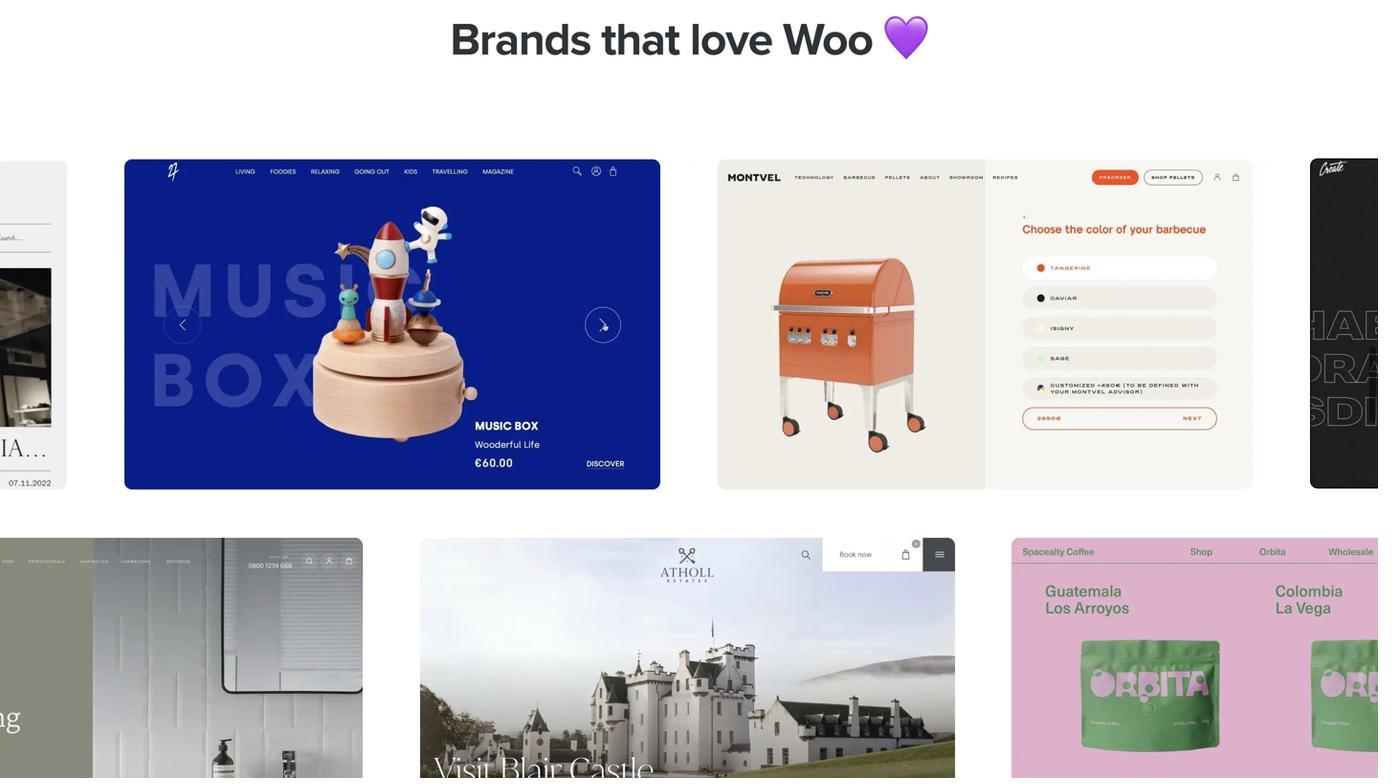 Task type: describe. For each thing, give the bounding box(es) containing it.
brands that love woo 💜
[[450, 12, 928, 68]]

brands
[[450, 12, 591, 68]]

that
[[602, 12, 680, 68]]

💜
[[884, 12, 928, 68]]



Task type: vqa. For each thing, say whether or not it's contained in the screenshot.
Let on the left top of page
no



Task type: locate. For each thing, give the bounding box(es) containing it.
love
[[690, 12, 773, 68]]

woo
[[783, 12, 873, 68]]



